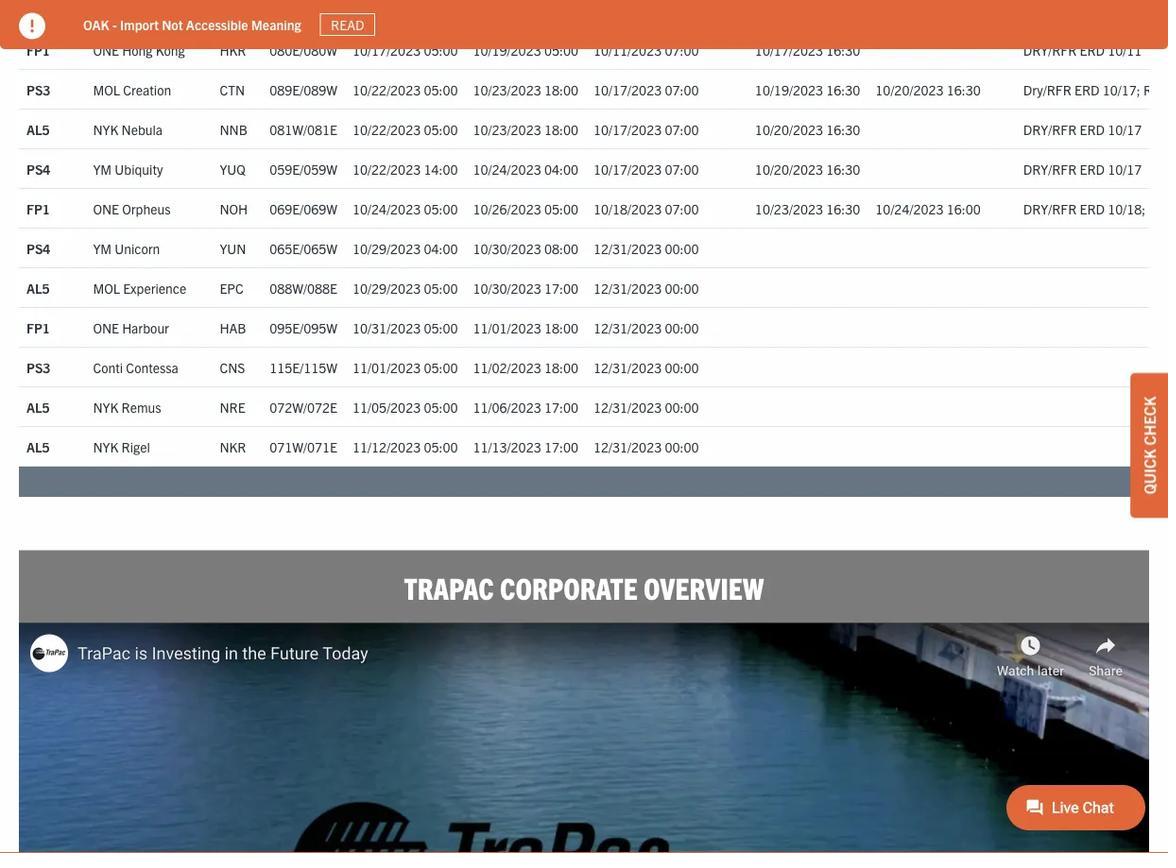 Task type: vqa. For each thing, say whether or not it's contained in the screenshot.
10/17/2023 for 059E/059W
yes



Task type: locate. For each thing, give the bounding box(es) containing it.
05:00 up 10/17/2023 05:00
[[424, 2, 458, 19]]

18:00 down 10/19/2023 05:00
[[545, 82, 579, 99]]

rfr for dry/rfr erd 10/18; rfr
[[1149, 201, 1169, 218]]

nyk left "remus"
[[93, 399, 118, 416]]

one left orpheus
[[93, 201, 119, 218]]

1 10/17/2023 07:00 from the top
[[594, 82, 699, 99]]

1 vertical spatial rfr
[[1149, 201, 1169, 218]]

3 nyk from the top
[[93, 439, 118, 456]]

11/02/2023 18:00
[[473, 360, 579, 377]]

11/01/2023 up 11/02/2023
[[473, 320, 541, 337]]

12/31/2023 for 11/06/2023 17:00
[[594, 399, 662, 416]]

0 vertical spatial 10/17
[[1108, 121, 1142, 138]]

one down -
[[93, 42, 119, 59]]

10/17/2023 16:30
[[755, 42, 861, 59]]

10/30/2023 down the 10/26/2023
[[473, 241, 541, 258]]

erd up dry/rfr erd 10/18; rfr
[[1080, 161, 1105, 178]]

1 17:00 from the top
[[545, 280, 579, 297]]

1 ym from the top
[[93, 161, 112, 178]]

10/23/2023 18:00 up the 10/24/2023 04:00
[[473, 121, 579, 138]]

kong
[[156, 42, 185, 59]]

0 vertical spatial dry/rfr erd 10/17
[[1024, 121, 1142, 138]]

10/22/2023 up '10/22/2023 14:00'
[[353, 121, 421, 138]]

0 vertical spatial rfr
[[1144, 82, 1169, 99]]

ym left unicorn
[[93, 241, 112, 258]]

14:00
[[424, 161, 458, 178]]

dry/rfr erd 10/17 down the dry/rfr erd 10/17; rfr on the top right of the page
[[1024, 121, 1142, 138]]

3 17:00 from the top
[[545, 439, 579, 456]]

4 00:00 from the top
[[665, 360, 699, 377]]

0 vertical spatial ps4
[[26, 161, 50, 178]]

05:00 down 10/29/2023 04:00
[[424, 280, 458, 297]]

2 10/17/2023 07:00 from the top
[[594, 121, 699, 138]]

ubiquity
[[115, 161, 163, 178]]

0 vertical spatial 10/29/2023
[[353, 241, 421, 258]]

dry/rfr erd 10/11
[[1024, 42, 1142, 59]]

2 nyk from the top
[[93, 399, 118, 416]]

nkr
[[220, 439, 246, 456]]

2 10/23/2023 18:00 from the top
[[473, 121, 579, 138]]

one left the import
[[93, 2, 119, 19]]

3 00:00 from the top
[[665, 320, 699, 337]]

10/29/2023 up 10/31/2023
[[353, 280, 421, 297]]

one left harbour
[[93, 320, 119, 337]]

1 vertical spatial dry/rfr erd 10/17
[[1024, 161, 1142, 178]]

2 10/22/2023 from the top
[[353, 121, 421, 138]]

10/29/2023 for 10/29/2023 05:00
[[353, 280, 421, 297]]

erd for 080e/080w
[[1080, 42, 1105, 59]]

1 12/31/2023 from the top
[[594, 241, 662, 258]]

4 dry/rfr from the top
[[1024, 201, 1077, 218]]

10/23/2023 18:00 for 089e/089w
[[473, 82, 579, 99]]

dry/rfr up dry/rfr erd 10/18; rfr
[[1024, 161, 1077, 178]]

5 12/31/2023 from the top
[[594, 399, 662, 416]]

6 00:00 from the top
[[665, 439, 699, 456]]

10/20/2023
[[876, 82, 944, 99], [755, 121, 824, 138], [755, 161, 824, 178]]

one for one harbour
[[93, 320, 119, 337]]

10/22/2023 05:00 down 10/17/2023 05:00
[[353, 82, 458, 99]]

ym left ubiquity
[[93, 161, 112, 178]]

05:00 for 115e/115w
[[424, 360, 458, 377]]

mol
[[93, 82, 120, 99], [93, 280, 120, 297]]

1 vertical spatial 17:00
[[545, 399, 579, 416]]

fp1 for one orpheus
[[26, 201, 50, 218]]

1 al5 from the top
[[26, 121, 50, 138]]

1 ps3 from the top
[[26, 2, 50, 19]]

hong
[[122, 42, 153, 59]]

10/24/2023 16:00
[[876, 201, 981, 218]]

check
[[1140, 397, 1159, 446]]

dry/rfr erd 10/18; rfr
[[1024, 201, 1169, 218]]

10/29/2023 up the 10/29/2023 05:00
[[353, 241, 421, 258]]

1 10/30/2023 from the top
[[473, 241, 541, 258]]

2 ps4 from the top
[[26, 241, 50, 258]]

1 fp1 from the top
[[26, 42, 50, 59]]

al5 for mol experience
[[26, 280, 50, 297]]

0 vertical spatial 10/22/2023
[[353, 82, 421, 99]]

18:00 down 10/30/2023 17:00 in the top of the page
[[545, 320, 579, 337]]

00:00 for 11/06/2023 17:00
[[665, 399, 699, 416]]

solid image
[[19, 13, 45, 39]]

2 fp1 from the top
[[26, 201, 50, 218]]

0 vertical spatial nyk
[[93, 121, 118, 138]]

10/22/2023 for 059e/059w
[[353, 161, 421, 178]]

ym for ym ubiquity
[[93, 161, 112, 178]]

2 dry/rfr from the top
[[1024, 121, 1077, 138]]

12/31/2023 for 11/02/2023 18:00
[[594, 360, 662, 377]]

17:00
[[545, 280, 579, 297], [545, 399, 579, 416], [545, 439, 579, 456]]

1 10/29/2023 from the top
[[353, 241, 421, 258]]

3 18:00 from the top
[[545, 320, 579, 337]]

1 dry/rfr erd 10/17 from the top
[[1024, 121, 1142, 138]]

10/22/2023 for 081w/081e
[[353, 121, 421, 138]]

18:00 up the 10/24/2023 04:00
[[545, 121, 579, 138]]

rfr right 10/17;
[[1144, 82, 1169, 99]]

1 vertical spatial 10/22/2023
[[353, 121, 421, 138]]

dry/rfr for 10/24/2023 04:00
[[1024, 161, 1077, 178]]

1 horizontal spatial 11/01/2023
[[473, 320, 541, 337]]

1 horizontal spatial 10/24/2023
[[473, 161, 541, 178]]

quick
[[1140, 449, 1159, 495]]

069e/069w
[[270, 201, 338, 218]]

fp1
[[26, 42, 50, 59], [26, 201, 50, 218], [26, 320, 50, 337]]

4 al5 from the top
[[26, 439, 50, 456]]

nyk
[[93, 121, 118, 138], [93, 399, 118, 416], [93, 439, 118, 456]]

10/29/2023
[[353, 241, 421, 258], [353, 280, 421, 297]]

1 10/17 from the top
[[1108, 121, 1142, 138]]

1 10/22/2023 from the top
[[353, 82, 421, 99]]

2 vertical spatial ps3
[[26, 360, 50, 377]]

1 vertical spatial 10/23/2023 18:00
[[473, 121, 579, 138]]

2 vertical spatial 10/23/2023
[[755, 201, 824, 218]]

05:00 down 10/17/2023 05:00
[[424, 82, 458, 99]]

10/23/2023 18:00
[[473, 82, 579, 99], [473, 121, 579, 138]]

16:30 down 10/17/2023 16:30
[[827, 82, 861, 99]]

059e/059w
[[270, 161, 338, 178]]

1 vertical spatial 10/23/2023
[[473, 121, 541, 138]]

2 vertical spatial fp1
[[26, 320, 50, 337]]

10/30/2023 17:00
[[473, 280, 579, 297]]

2 al5 from the top
[[26, 280, 50, 297]]

ps4 left ym unicorn
[[26, 241, 50, 258]]

0 vertical spatial 04:00
[[545, 161, 579, 178]]

contessa
[[126, 360, 179, 377]]

05:00 for 089e/089w
[[424, 82, 458, 99]]

05:00 for 052e/052w
[[424, 2, 458, 19]]

al5 for nyk rigel
[[26, 439, 50, 456]]

3 dry/rfr from the top
[[1024, 161, 1077, 178]]

0 vertical spatial 10/17/2023 07:00
[[594, 82, 699, 99]]

dry/rfr erd 10/17 up dry/rfr erd 10/18; rfr
[[1024, 161, 1142, 178]]

10/22/2023
[[353, 82, 421, 99], [353, 121, 421, 138], [353, 161, 421, 178]]

1 vertical spatial 10/20/2023
[[755, 121, 824, 138]]

2 10/30/2023 from the top
[[473, 280, 541, 297]]

dry/rfr for 10/19/2023 05:00
[[1024, 42, 1077, 59]]

05:00 up 14:00
[[424, 121, 458, 138]]

088w/088e
[[270, 280, 338, 297]]

3 07:00 from the top
[[665, 121, 699, 138]]

10/22/2023 for 089e/089w
[[353, 82, 421, 99]]

2 18:00 from the top
[[545, 121, 579, 138]]

2 vertical spatial 10/17/2023 07:00
[[594, 161, 699, 178]]

07:00 for 069e/069w
[[665, 201, 699, 218]]

1 12/31/2023 00:00 from the top
[[594, 241, 699, 258]]

10/22/2023 down 10/17/2023 05:00
[[353, 82, 421, 99]]

1 vertical spatial 10/17/2023 07:00
[[594, 121, 699, 138]]

07:00 for 089e/089w
[[665, 82, 699, 99]]

05:00 for 095e/095w
[[424, 320, 458, 337]]

1 vertical spatial nyk
[[93, 399, 118, 416]]

1 one from the top
[[93, 2, 119, 19]]

ps4 left ym ubiquity
[[26, 161, 50, 178]]

2 vertical spatial 10/20/2023
[[755, 161, 824, 178]]

11/02/2023
[[473, 360, 541, 377]]

10/30/2023 up 11/01/2023 18:00
[[473, 280, 541, 297]]

10/24/2023 down '10/22/2023 14:00'
[[353, 201, 421, 218]]

6 12/31/2023 from the top
[[594, 439, 662, 456]]

1 10/22/2023 05:00 from the top
[[353, 82, 458, 99]]

081w/081e
[[270, 121, 338, 138]]

3 12/31/2023 00:00 from the top
[[594, 320, 699, 337]]

2 10/29/2023 from the top
[[353, 280, 421, 297]]

11/01/2023 for 11/01/2023 18:00
[[473, 320, 541, 337]]

ps3 left oak
[[26, 2, 50, 19]]

4 18:00 from the top
[[545, 360, 579, 377]]

2 dry/rfr erd 10/17 from the top
[[1024, 161, 1142, 178]]

ps3
[[26, 2, 50, 19], [26, 82, 50, 99], [26, 360, 50, 377]]

4 12/31/2023 00:00 from the top
[[594, 360, 699, 377]]

one hong kong
[[93, 42, 185, 59]]

18:00 for 089e/089w
[[545, 82, 579, 99]]

1 vertical spatial ps3
[[26, 82, 50, 99]]

5 07:00 from the top
[[665, 201, 699, 218]]

10/22/2023 05:00 up '10/22/2023 14:00'
[[353, 121, 458, 138]]

05:00
[[424, 2, 458, 19], [424, 42, 458, 59], [545, 42, 579, 59], [424, 82, 458, 99], [424, 121, 458, 138], [424, 201, 458, 218], [545, 201, 579, 218], [424, 280, 458, 297], [424, 320, 458, 337], [424, 360, 458, 377], [424, 399, 458, 416], [424, 439, 458, 456]]

16:30 for 081w/081e
[[827, 121, 861, 138]]

10/17 for 10/24/2023 04:00
[[1108, 161, 1142, 178]]

3 10/17/2023 07:00 from the top
[[594, 161, 699, 178]]

dry/rfr left 10/18; at the top right of page
[[1024, 201, 1077, 218]]

mol down ym unicorn
[[93, 280, 120, 297]]

1 vertical spatial 10/19/2023
[[755, 82, 824, 99]]

0 vertical spatial 10/23/2023
[[473, 82, 541, 99]]

one for one hangzhou bay
[[93, 2, 119, 19]]

17:00 down 08:00
[[545, 280, 579, 297]]

10/17/2023 05:00
[[353, 42, 458, 59]]

16:30 left dry/rfr
[[947, 82, 981, 99]]

1 vertical spatial fp1
[[26, 201, 50, 218]]

2 ym from the top
[[93, 241, 112, 258]]

2 one from the top
[[93, 42, 119, 59]]

16:30 down 10/19/2023 16:30
[[827, 121, 861, 138]]

1 vertical spatial 04:00
[[424, 241, 458, 258]]

3 fp1 from the top
[[26, 320, 50, 337]]

one
[[93, 2, 119, 19], [93, 42, 119, 59], [93, 201, 119, 218], [93, 320, 119, 337]]

3 al5 from the top
[[26, 399, 50, 416]]

1 vertical spatial ps4
[[26, 241, 50, 258]]

5 12/31/2023 00:00 from the top
[[594, 399, 699, 416]]

05:00 down 11/05/2023 05:00
[[424, 439, 458, 456]]

rfr
[[1144, 82, 1169, 99], [1149, 201, 1169, 218]]

10/19/2023 for 10/19/2023 05:00
[[473, 42, 541, 59]]

2 vertical spatial nyk
[[93, 439, 118, 456]]

nyk left rigel
[[93, 439, 118, 456]]

corporate
[[500, 569, 638, 606]]

10/22/2023 14:00
[[353, 161, 458, 178]]

0 vertical spatial fp1
[[26, 42, 50, 59]]

16:30 up 10/19/2023 16:30
[[827, 42, 861, 59]]

04:00
[[545, 161, 579, 178], [424, 241, 458, 258]]

0 vertical spatial 10/19/2023
[[473, 42, 541, 59]]

1 18:00 from the top
[[545, 82, 579, 99]]

10/26/2023
[[473, 201, 541, 218]]

10/24/2023 up the 10/26/2023
[[473, 161, 541, 178]]

0 vertical spatial 10/23/2023 18:00
[[473, 82, 579, 99]]

0 vertical spatial 10/30/2023
[[473, 241, 541, 258]]

05:00 down 10/15/2023 05:00
[[424, 42, 458, 59]]

oak - import not accessible meaning
[[83, 16, 301, 33]]

1 horizontal spatial 04:00
[[545, 161, 579, 178]]

conti contessa
[[93, 360, 179, 377]]

16:30
[[827, 42, 861, 59], [827, 82, 861, 99], [947, 82, 981, 99], [827, 121, 861, 138], [827, 161, 861, 178], [827, 201, 861, 218]]

10/22/2023 up 10/24/2023 05:00
[[353, 161, 421, 178]]

nre
[[220, 399, 245, 416]]

ps3 left conti
[[26, 360, 50, 377]]

ps3 down solid image
[[26, 82, 50, 99]]

18:00 up "11/06/2023 17:00"
[[545, 360, 579, 377]]

1 vertical spatial ym
[[93, 241, 112, 258]]

4 one from the top
[[93, 320, 119, 337]]

10/30/2023
[[473, 241, 541, 258], [473, 280, 541, 297]]

fp1 left one orpheus
[[26, 201, 50, 218]]

05:00 for 081w/081e
[[424, 121, 458, 138]]

al5 for nyk nebula
[[26, 121, 50, 138]]

10/17 down 10/17;
[[1108, 121, 1142, 138]]

2 07:00 from the top
[[665, 82, 699, 99]]

2 17:00 from the top
[[545, 399, 579, 416]]

10/22/2023 05:00 for 081w/081e
[[353, 121, 458, 138]]

erd left 10/17;
[[1075, 82, 1100, 99]]

1 10/23/2023 18:00 from the top
[[473, 82, 579, 99]]

0 vertical spatial ym
[[93, 161, 112, 178]]

0 horizontal spatial 11/01/2023
[[353, 360, 421, 377]]

05:00 up 11/05/2023 05:00
[[424, 360, 458, 377]]

2 12/31/2023 00:00 from the top
[[594, 280, 699, 297]]

fp1 down solid image
[[26, 42, 50, 59]]

2 10/17 from the top
[[1108, 161, 1142, 178]]

065e/065w
[[270, 241, 338, 258]]

5 00:00 from the top
[[665, 399, 699, 416]]

10/17/2023 07:00
[[594, 82, 699, 99], [594, 121, 699, 138], [594, 161, 699, 178]]

3 one from the top
[[93, 201, 119, 218]]

mol for mol creation
[[93, 82, 120, 99]]

3 ps3 from the top
[[26, 360, 50, 377]]

0 vertical spatial ps3
[[26, 2, 50, 19]]

dry/rfr up dry/rfr
[[1024, 42, 1077, 59]]

erd left 10/11
[[1080, 42, 1105, 59]]

1 nyk from the top
[[93, 121, 118, 138]]

0 vertical spatial 10/22/2023 05:00
[[353, 82, 458, 99]]

17:00 down "11/06/2023 17:00"
[[545, 439, 579, 456]]

1 horizontal spatial 10/19/2023
[[755, 82, 824, 99]]

1 00:00 from the top
[[665, 241, 699, 258]]

17:00 up 11/13/2023 17:00
[[545, 399, 579, 416]]

fp1 left one harbour
[[26, 320, 50, 337]]

dry/rfr erd 10/17 for 10/23/2023 18:00
[[1024, 121, 1142, 138]]

0 vertical spatial 11/01/2023
[[473, 320, 541, 337]]

0 horizontal spatial 04:00
[[424, 241, 458, 258]]

10/17/2023 07:00 for 059e/059w
[[594, 161, 699, 178]]

2 vertical spatial 10/20/2023 16:30
[[755, 161, 861, 178]]

one hangzhou bay
[[93, 2, 205, 19]]

0 horizontal spatial 10/19/2023
[[473, 42, 541, 59]]

trapac
[[404, 569, 494, 606]]

10/24/2023 left 16:00
[[876, 201, 944, 218]]

1 vertical spatial 10/17
[[1108, 161, 1142, 178]]

1 vertical spatial 11/01/2023
[[353, 360, 421, 377]]

05:00 up 11/01/2023 05:00 on the top left of page
[[424, 320, 458, 337]]

4 07:00 from the top
[[665, 161, 699, 178]]

2 10/22/2023 05:00 from the top
[[353, 121, 458, 138]]

2 horizontal spatial 10/24/2023
[[876, 201, 944, 218]]

00:00
[[665, 241, 699, 258], [665, 280, 699, 297], [665, 320, 699, 337], [665, 360, 699, 377], [665, 399, 699, 416], [665, 439, 699, 456]]

10/17/2023 07:00 for 089e/089w
[[594, 82, 699, 99]]

dry/rfr down dry/rfr
[[1024, 121, 1077, 138]]

conti
[[93, 360, 123, 377]]

2 ps3 from the top
[[26, 82, 50, 99]]

1 mol from the top
[[93, 82, 120, 99]]

1 07:00 from the top
[[665, 42, 699, 59]]

3 12/31/2023 from the top
[[594, 320, 662, 337]]

0 vertical spatial mol
[[93, 82, 120, 99]]

00:00 for 10/30/2023 17:00
[[665, 280, 699, 297]]

2 vertical spatial 17:00
[[545, 439, 579, 456]]

hzb
[[220, 2, 246, 19]]

one orpheus
[[93, 201, 171, 218]]

12/31/2023
[[594, 241, 662, 258], [594, 280, 662, 297], [594, 320, 662, 337], [594, 360, 662, 377], [594, 399, 662, 416], [594, 439, 662, 456]]

16:30 up 10/23/2023 16:30
[[827, 161, 861, 178]]

10/31/2023
[[353, 320, 421, 337]]

1 vertical spatial 10/29/2023
[[353, 280, 421, 297]]

1 dry/rfr from the top
[[1024, 42, 1077, 59]]

12/31/2023 for 10/30/2023 17:00
[[594, 280, 662, 297]]

12/31/2023 for 10/30/2023 08:00
[[594, 241, 662, 258]]

11/01/2023 down 10/31/2023
[[353, 360, 421, 377]]

erd left 10/18; at the top right of page
[[1080, 201, 1105, 218]]

nebula
[[122, 121, 163, 138]]

18:00
[[545, 82, 579, 99], [545, 121, 579, 138], [545, 320, 579, 337], [545, 360, 579, 377]]

ps4
[[26, 161, 50, 178], [26, 241, 50, 258]]

1 ps4 from the top
[[26, 161, 50, 178]]

05:00 down 14:00
[[424, 201, 458, 218]]

10/30/2023 for 10/30/2023 17:00
[[473, 280, 541, 297]]

10/20/2023 16:30
[[876, 82, 981, 99], [755, 121, 861, 138], [755, 161, 861, 178]]

05:00 for 088w/088e
[[424, 280, 458, 297]]

6 12/31/2023 00:00 from the top
[[594, 439, 699, 456]]

10/23/2023 18:00 down 10/19/2023 05:00
[[473, 82, 579, 99]]

05:00 down 11/01/2023 05:00 on the top left of page
[[424, 399, 458, 416]]

10/24/2023
[[473, 161, 541, 178], [353, 201, 421, 218], [876, 201, 944, 218]]

dry/rfr
[[1024, 82, 1072, 99]]

ym
[[93, 161, 112, 178], [93, 241, 112, 258]]

2 12/31/2023 from the top
[[594, 280, 662, 297]]

04:00 up the 10/29/2023 05:00
[[424, 241, 458, 258]]

12/31/2023 00:00 for 10/30/2023 17:00
[[594, 280, 699, 297]]

erd for 089e/089w
[[1075, 82, 1100, 99]]

10/17/2023 for 059e/059w
[[594, 161, 662, 178]]

erd down the dry/rfr erd 10/17; rfr on the top right of the page
[[1080, 121, 1105, 138]]

1 vertical spatial mol
[[93, 280, 120, 297]]

04:00 up 10/26/2023 05:00
[[545, 161, 579, 178]]

10/17 up 10/18; at the top right of page
[[1108, 161, 1142, 178]]

0 vertical spatial 17:00
[[545, 280, 579, 297]]

1 vertical spatial 10/22/2023 05:00
[[353, 121, 458, 138]]

07:00
[[665, 42, 699, 59], [665, 82, 699, 99], [665, 121, 699, 138], [665, 161, 699, 178], [665, 201, 699, 218]]

18:00 for 081w/081e
[[545, 121, 579, 138]]

rfr right 10/18; at the top right of page
[[1149, 201, 1169, 218]]

11/06/2023 17:00
[[473, 399, 579, 416]]

2 00:00 from the top
[[665, 280, 699, 297]]

10/29/2023 04:00
[[353, 241, 458, 258]]

one for one orpheus
[[93, 201, 119, 218]]

dry/rfr
[[1024, 42, 1077, 59], [1024, 121, 1077, 138], [1024, 161, 1077, 178], [1024, 201, 1077, 218]]

2 mol from the top
[[93, 280, 120, 297]]

16:30 left 10/24/2023 16:00 at the top right of page
[[827, 201, 861, 218]]

3 10/22/2023 from the top
[[353, 161, 421, 178]]

11/13/2023
[[473, 439, 541, 456]]

115e/115w
[[270, 360, 338, 377]]

4 12/31/2023 from the top
[[594, 360, 662, 377]]

071w/071e
[[270, 439, 338, 456]]

erd for 059e/059w
[[1080, 161, 1105, 178]]

dry/rfr for 10/23/2023 18:00
[[1024, 121, 1077, 138]]

overview
[[644, 569, 764, 606]]

2 vertical spatial 10/22/2023
[[353, 161, 421, 178]]

16:30 for 069e/069w
[[827, 201, 861, 218]]

nyk left nebula
[[93, 121, 118, 138]]

10/19/2023
[[473, 42, 541, 59], [755, 82, 824, 99]]

1 vertical spatial 10/20/2023 16:30
[[755, 121, 861, 138]]

0 horizontal spatial 10/24/2023
[[353, 201, 421, 218]]

nyk for nyk remus
[[93, 399, 118, 416]]

1 vertical spatial 10/30/2023
[[473, 280, 541, 297]]

mol left creation
[[93, 82, 120, 99]]



Task type: describe. For each thing, give the bounding box(es) containing it.
10/19/2023 05:00
[[473, 42, 579, 59]]

hab
[[220, 320, 246, 337]]

ps4 for ym ubiquity
[[26, 161, 50, 178]]

mol experience
[[93, 280, 186, 297]]

erd for 069e/069w
[[1080, 201, 1105, 218]]

10/23/2023 for 089e/089w
[[473, 82, 541, 99]]

10/18;
[[1108, 201, 1146, 218]]

10/29/2023 for 10/29/2023 04:00
[[353, 241, 421, 258]]

10/20/2023 16:30 for 04:00
[[755, 161, 861, 178]]

072w/072e
[[270, 399, 338, 416]]

10/19/2023 16:30
[[755, 82, 861, 99]]

ps3 for mol creation
[[26, 82, 50, 99]]

04:00 for 10/29/2023 04:00
[[424, 241, 458, 258]]

ym unicorn
[[93, 241, 160, 258]]

10/20/2023 for 10/24/2023 04:00
[[755, 161, 824, 178]]

dry/rfr erd 10/17 for 10/24/2023 04:00
[[1024, 161, 1142, 178]]

12/31/2023 00:00 for 11/06/2023 17:00
[[594, 399, 699, 416]]

dry/rfr for 10/26/2023 05:00
[[1024, 201, 1077, 218]]

17:00 for 11/06/2023 17:00
[[545, 399, 579, 416]]

10/23/2023 for 081w/081e
[[473, 121, 541, 138]]

10/17/2023 for 089e/089w
[[594, 82, 662, 99]]

10/24/2023 for 10/24/2023 16:00
[[876, 201, 944, 218]]

11/05/2023 05:00
[[353, 399, 458, 416]]

10/24/2023 04:00
[[473, 161, 579, 178]]

0 vertical spatial 10/20/2023 16:30
[[876, 82, 981, 99]]

18:00 for 115e/115w
[[545, 360, 579, 377]]

fp1 for one harbour
[[26, 320, 50, 337]]

ym ubiquity
[[93, 161, 163, 178]]

17:00 for 10/30/2023 17:00
[[545, 280, 579, 297]]

16:00
[[947, 201, 981, 218]]

00:00 for 11/02/2023 18:00
[[665, 360, 699, 377]]

nyk for nyk nebula
[[93, 121, 118, 138]]

07:00 for 059e/059w
[[665, 161, 699, 178]]

ps4 for ym unicorn
[[26, 241, 50, 258]]

nyk rigel
[[93, 439, 150, 456]]

00:00 for 11/13/2023 17:00
[[665, 439, 699, 456]]

11/12/2023 05:00
[[353, 439, 458, 456]]

11/06/2023
[[473, 399, 541, 416]]

11/05/2023
[[353, 399, 421, 416]]

10/30/2023 for 10/30/2023 08:00
[[473, 241, 541, 258]]

epc
[[220, 280, 244, 297]]

00:00 for 10/30/2023 08:00
[[665, 241, 699, 258]]

al5 for nyk remus
[[26, 399, 50, 416]]

04:00 for 10/24/2023 04:00
[[545, 161, 579, 178]]

10/18/2023
[[594, 201, 662, 218]]

07:00 for 080e/080w
[[665, 42, 699, 59]]

10/11/2023 07:00
[[594, 42, 699, 59]]

10/31/2023 05:00
[[353, 320, 458, 337]]

0 vertical spatial 10/20/2023
[[876, 82, 944, 99]]

nyk nebula
[[93, 121, 163, 138]]

05:00 left 10/11/2023
[[545, 42, 579, 59]]

10/24/2023 for 10/24/2023 04:00
[[473, 161, 541, 178]]

10/29/2023 05:00
[[353, 280, 458, 297]]

hangzhou
[[122, 2, 180, 19]]

harbour
[[122, 320, 169, 337]]

08:00
[[545, 241, 579, 258]]

10/20/2023 16:30 for 18:00
[[755, 121, 861, 138]]

16:30 for 089e/089w
[[827, 82, 861, 99]]

10/24/2023 05:00
[[353, 201, 458, 218]]

read link
[[320, 13, 375, 36]]

00:00 for 11/01/2023 18:00
[[665, 320, 699, 337]]

10/11
[[1108, 42, 1142, 59]]

ps3 for one hangzhou bay
[[26, 2, 50, 19]]

10/11/2023
[[594, 42, 662, 59]]

10/17;
[[1103, 82, 1141, 99]]

05:00 for 072w/072e
[[424, 399, 458, 416]]

yuq
[[220, 161, 246, 178]]

trapac corporate overview
[[404, 569, 764, 606]]

16:30 for 080e/080w
[[827, 42, 861, 59]]

remus
[[122, 399, 161, 416]]

10/30/2023 08:00
[[473, 241, 579, 258]]

one harbour
[[93, 320, 169, 337]]

quick check link
[[1131, 373, 1169, 518]]

read
[[331, 16, 364, 33]]

17:00 for 11/13/2023 17:00
[[545, 439, 579, 456]]

nnb
[[220, 121, 248, 138]]

089e/089w
[[270, 82, 338, 99]]

10/24/2023 for 10/24/2023 05:00
[[353, 201, 421, 218]]

yun
[[220, 241, 246, 258]]

rigel
[[122, 439, 150, 456]]

12/31/2023 for 11/13/2023 17:00
[[594, 439, 662, 456]]

mol for mol experience
[[93, 280, 120, 297]]

ps3 for conti contessa
[[26, 360, 50, 377]]

10/17/2023 07:00 for 081w/081e
[[594, 121, 699, 138]]

11/12/2023
[[353, 439, 421, 456]]

10/20/2023 for 10/23/2023 18:00
[[755, 121, 824, 138]]

11/13/2023 17:00
[[473, 439, 579, 456]]

07:00 for 081w/081e
[[665, 121, 699, 138]]

05:00 for 069e/069w
[[424, 201, 458, 218]]

fp1 for one hong kong
[[26, 42, 50, 59]]

noh
[[220, 201, 248, 218]]

mol creation
[[93, 82, 171, 99]]

experience
[[123, 280, 186, 297]]

cns
[[220, 360, 245, 377]]

not
[[162, 16, 183, 33]]

052e/052w
[[270, 2, 338, 19]]

080e/080w
[[270, 42, 338, 59]]

10/26/2023 05:00
[[473, 201, 579, 218]]

nyk for nyk rigel
[[93, 439, 118, 456]]

11/01/2023 for 11/01/2023 05:00
[[353, 360, 421, 377]]

dry/rfr erd 10/17; rfr
[[1024, 82, 1169, 99]]

05:00 up 08:00
[[545, 201, 579, 218]]

10/15/2023
[[353, 2, 421, 19]]

11/01/2023 18:00
[[473, 320, 579, 337]]

import
[[120, 16, 159, 33]]

05:00 for 080e/080w
[[424, 42, 458, 59]]

10/19/2023 for 10/19/2023 16:30
[[755, 82, 824, 99]]

095e/095w
[[270, 320, 338, 337]]

nyk remus
[[93, 399, 161, 416]]

11/01/2023 05:00
[[353, 360, 458, 377]]

accessible
[[186, 16, 248, 33]]

18:00 for 095e/095w
[[545, 320, 579, 337]]

12/31/2023 00:00 for 11/02/2023 18:00
[[594, 360, 699, 377]]

orpheus
[[122, 201, 171, 218]]

10/23/2023 16:30
[[755, 201, 861, 218]]

10/17 for 10/23/2023 18:00
[[1108, 121, 1142, 138]]

12/31/2023 00:00 for 10/30/2023 08:00
[[594, 241, 699, 258]]

erd for 081w/081e
[[1080, 121, 1105, 138]]

-
[[112, 16, 117, 33]]

one for one hong kong
[[93, 42, 119, 59]]

10/23/2023 18:00 for 081w/081e
[[473, 121, 579, 138]]

05:00 for 071w/071e
[[424, 439, 458, 456]]

oak
[[83, 16, 109, 33]]

16:30 for 059e/059w
[[827, 161, 861, 178]]

bay
[[183, 2, 205, 19]]

12/31/2023 00:00 for 11/01/2023 18:00
[[594, 320, 699, 337]]

ctn
[[220, 82, 245, 99]]

rfr for dry/rfr erd 10/17; rfr
[[1144, 82, 1169, 99]]

10/17/2023 for 081w/081e
[[594, 121, 662, 138]]



